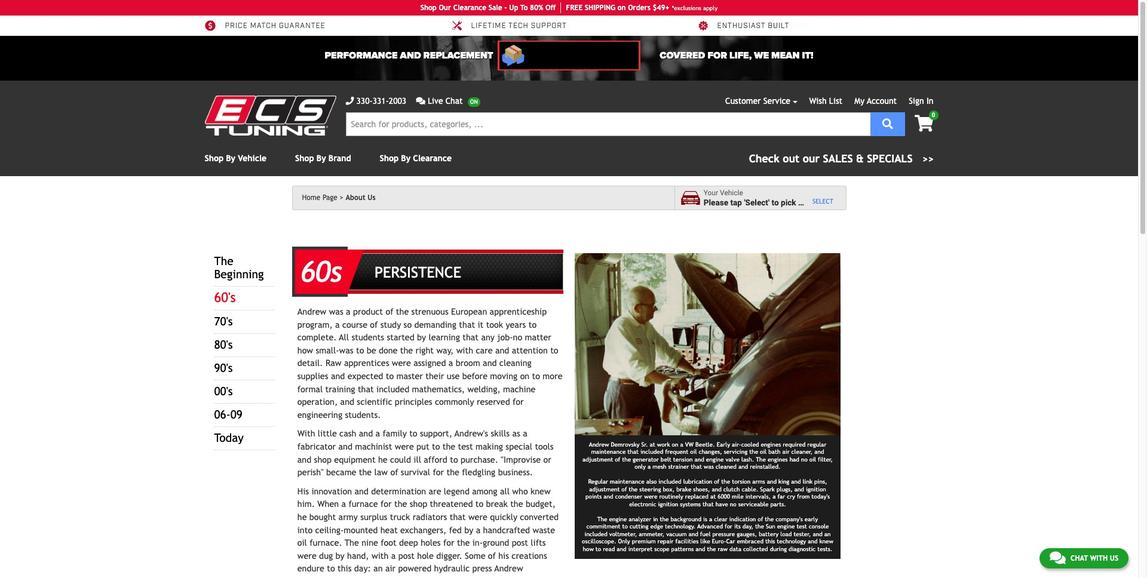 Task type: locate. For each thing, give the bounding box(es) containing it.
to left more
[[532, 371, 540, 381]]

is inside his innovation and determination are legend among all who knew him. when a furnace for the        shop threatened to break the budget, he bought army surplus truck radiators that were quickly        converted into ceiling-mounted heat exchangers, fed by a handcrafted waste oil furnace. the        nine foot deep holes for the in-ground post lifts were dug by hand, with a post hole digger.        some of his creations endure to this day: an air powered hydraulic press andrew fabricated        50 years ago is still chugging away in the ecs
[[391, 577, 397, 579]]

1 horizontal spatial test
[[797, 524, 807, 530]]

match
[[250, 22, 277, 31]]

by left brand
[[317, 154, 326, 163]]

0 vertical spatial at
[[650, 442, 656, 448]]

of up 'study'
[[386, 307, 394, 317]]

1 vertical spatial this
[[338, 564, 352, 574]]

to up put
[[410, 429, 418, 439]]

shop by brand link
[[295, 154, 351, 163]]

price match guarantee link
[[205, 20, 326, 31]]

andrew inside andrew was a product of the strenuous european apprenticeship program, a course of study        so demanding that it took years to complete. all students started by learning that any job-no        matter how small-was to be done the right way, with care and attention to detail. raw        apprentices were assigned a broom and cleaning supplies and expected to master their use        before moving on to more formal training that included mathematics, welding, machine operation, and scientific principles commonly reserved for engineering students.
[[298, 307, 327, 317]]

into
[[298, 525, 313, 535]]

air inside andrew demrovsky sr. at work on a vw beetle.  early air-cooled engines required regular maintenance that included frequent oil changes, servicing the oil bath air cleaner, and adjustment of the generator belt tension and engine valve lash. the engines had no oil filter, only a mesh strainer that was cleaned and reinstalled.
[[783, 449, 790, 456]]

0 horizontal spatial comments image
[[416, 97, 426, 105]]

was inside andrew demrovsky sr. at work on a vw beetle.  early air-cooled engines required regular maintenance that included frequent oil changes, servicing the oil bath air cleaner, and adjustment of the generator belt tension and engine valve lash. the engines had no oil filter, only a mesh strainer that was cleaned and reinstalled.
[[704, 464, 714, 471]]

no inside andrew demrovsky sr. at work on a vw beetle.  early air-cooled engines required regular maintenance that included frequent oil changes, servicing the oil bath air cleaner, and adjustment of the generator belt tension and engine valve lash. the engines had no oil filter, only a mesh strainer that was cleaned and reinstalled.
[[802, 457, 808, 463]]

cry
[[787, 494, 796, 501]]

1 horizontal spatial no
[[730, 501, 737, 508]]

1 vertical spatial clearance
[[413, 154, 452, 163]]

included down master
[[377, 384, 410, 394]]

0 horizontal spatial shop
[[314, 455, 332, 465]]

1 by from the left
[[226, 154, 236, 163]]

were up could
[[395, 442, 414, 452]]

0 horizontal spatial by
[[226, 154, 236, 163]]

comments image for live
[[416, 97, 426, 105]]

0 vertical spatial in
[[653, 516, 658, 523]]

customer service
[[726, 96, 791, 106]]

arms
[[753, 479, 766, 486]]

shop up radiators
[[410, 499, 427, 509]]

0 vertical spatial how
[[298, 345, 313, 356]]

1 vertical spatial vehicle
[[720, 189, 743, 197]]

little
[[318, 429, 337, 439]]

on up frequent
[[672, 442, 679, 448]]

0 horizontal spatial with
[[372, 551, 389, 561]]

2 vertical spatial no
[[730, 501, 737, 508]]

and down cash
[[339, 442, 353, 452]]

1 vertical spatial he
[[298, 512, 307, 522]]

to inside your vehicle please tap 'select' to pick a vehicle
[[772, 198, 779, 207]]

holes
[[421, 538, 441, 548]]

over
[[533, 22, 553, 31]]

oil inside his innovation and determination are legend among all who knew him. when a furnace for the        shop threatened to break the budget, he bought army surplus truck radiators that were quickly        converted into ceiling-mounted heat exchangers, fed by a handcrafted waste oil furnace. the        nine foot deep holes for the in-ground post lifts were dug by hand, with a post hole digger.        some of his creations endure to this day: an air powered hydraulic press andrew fabricated        50 years ago is still chugging away in the ecs
[[298, 538, 307, 548]]

in up edge
[[653, 516, 658, 523]]

knew inside his innovation and determination are legend among all who knew him. when a furnace for the        shop threatened to break the budget, he bought army surplus truck radiators that were quickly        converted into ceiling-mounted heat exchangers, fed by a handcrafted waste oil furnace. the        nine foot deep holes for the in-ground post lifts were dug by hand, with a post hole digger.        some of his creations endure to this day: an air powered hydraulic press andrew fabricated        50 years ago is still chugging away in the ecs
[[531, 486, 551, 497]]

to left be
[[356, 345, 364, 356]]

he inside his innovation and determination are legend among all who knew him. when a furnace for the        shop threatened to break the budget, he bought army surplus truck radiators that were quickly        converted into ceiling-mounted heat exchangers, fed by a handcrafted waste oil furnace. the        nine foot deep holes for the in-ground post lifts were dug by hand, with a post hole digger.        some of his creations endure to this day: an air powered hydraulic press andrew fabricated        50 years ago is still chugging away in the ecs
[[298, 512, 307, 522]]

a right pick
[[799, 198, 803, 207]]

0 vertical spatial an
[[825, 531, 831, 538]]

a up use at the bottom left
[[449, 358, 453, 368]]

edge
[[651, 524, 664, 530]]

by right fed
[[465, 525, 474, 535]]

this up '50'
[[338, 564, 352, 574]]

1 horizontal spatial ignition
[[806, 486, 827, 493]]

and up furnace
[[355, 486, 369, 497]]

shop for shop by brand
[[295, 154, 314, 163]]

1 horizontal spatial with
[[456, 345, 473, 356]]

a
[[799, 198, 803, 207], [346, 307, 351, 317], [335, 320, 340, 330], [449, 358, 453, 368], [376, 429, 380, 439], [523, 429, 528, 439], [680, 442, 684, 448], [648, 464, 651, 471], [773, 494, 776, 501], [342, 499, 346, 509], [709, 516, 713, 523], [476, 525, 481, 535], [391, 551, 396, 561]]

0 vertical spatial air
[[783, 449, 790, 456]]

ignition up today's
[[806, 486, 827, 493]]

0 vertical spatial by
[[417, 332, 426, 343]]

0 horizontal spatial this
[[338, 564, 352, 574]]

1 horizontal spatial this
[[766, 539, 775, 545]]

comments image
[[416, 97, 426, 105], [1050, 551, 1066, 565]]

2 horizontal spatial by
[[465, 525, 474, 535]]

1 vertical spatial on
[[520, 371, 530, 381]]

1 vertical spatial comments image
[[1050, 551, 1066, 565]]

to down among
[[476, 499, 484, 509]]

on up machine
[[520, 371, 530, 381]]

pins,
[[815, 479, 828, 486]]

1 horizontal spatial shop
[[410, 499, 427, 509]]

2 horizontal spatial no
[[802, 457, 808, 463]]

how down oscilloscope.
[[583, 546, 594, 553]]

a up course
[[346, 307, 351, 317]]

in down press
[[475, 577, 482, 579]]

engine inside andrew demrovsky sr. at work on a vw beetle.  early air-cooled engines required regular maintenance that included frequent oil changes, servicing the oil bath air cleaner, and adjustment of the generator belt tension and engine valve lash. the engines had no oil filter, only a mesh strainer that was cleaned and reinstalled.
[[706, 457, 724, 463]]

1 horizontal spatial in
[[653, 516, 658, 523]]

chat with us link
[[1040, 549, 1129, 569]]

1 horizontal spatial clearance
[[453, 4, 487, 12]]

study
[[381, 320, 401, 330]]

2 vertical spatial engine
[[777, 524, 795, 530]]

also
[[647, 479, 657, 486]]

1 horizontal spatial post
[[512, 538, 528, 548]]

shopping cart image
[[915, 115, 934, 132]]

included inside andrew was a product of the strenuous european apprenticeship program, a course of study        so demanding that it took years to complete. all students started by learning that any job-no        matter how small-was to be done the right way, with care and attention to detail. raw        apprentices were assigned a broom and cleaning supplies and expected to master their use        before moving on to more formal training that included mathematics, welding, machine operation, and scientific principles commonly reserved for engineering students.
[[377, 384, 410, 394]]

shop
[[314, 455, 332, 465], [410, 499, 427, 509]]

interpret
[[629, 546, 653, 553]]

an inside his innovation and determination are legend among all who knew him. when a furnace for the        shop threatened to break the budget, he bought army surplus truck radiators that were quickly        converted into ceiling-mounted heat exchangers, fed by a handcrafted waste oil furnace. the        nine foot deep holes for the in-ground post lifts were dug by hand, with a post hole digger.        some of his creations endure to this day: an air powered hydraulic press andrew fabricated        50 years ago is still chugging away in the ecs
[[374, 564, 383, 574]]

engine down changes,
[[706, 457, 724, 463]]

0 vertical spatial on
[[618, 4, 626, 12]]

advanced
[[698, 524, 723, 530]]

to down support,
[[432, 442, 440, 452]]

1 vertical spatial an
[[374, 564, 383, 574]]

andrew for was
[[298, 307, 327, 317]]

european
[[451, 307, 487, 317]]

by right dug
[[336, 551, 345, 561]]

that down the european
[[459, 320, 475, 330]]

and down like
[[696, 546, 706, 553]]

0 horizontal spatial air
[[385, 564, 396, 574]]

1 horizontal spatial on
[[618, 4, 626, 12]]

with inside his innovation and determination are legend among all who knew him. when a furnace for the        shop threatened to break the budget, he bought army surplus truck radiators that were quickly        converted into ceiling-mounted heat exchangers, fed by a handcrafted waste oil furnace. the        nine foot deep holes for the in-ground post lifts were dug by hand, with a post hole digger.        some of his creations endure to this day: an air powered hydraulic press andrew fabricated        50 years ago is still chugging away in the ecs
[[372, 551, 389, 561]]

andrew down his
[[495, 564, 523, 574]]

included inside regular maintenance also included lubrication of the torsion arms and king and link pins, adjustment of the steering box, brake shoes, and clutch cable. spark plugs, and ignition points and condenser were routinely replaced at 6000 mile intervals, a far cry from today's electronic ignition systems that have no serviceable parts.
[[659, 479, 682, 486]]

2 horizontal spatial by
[[401, 154, 411, 163]]

maintenance inside andrew demrovsky sr. at work on a vw beetle.  early air-cooled engines required regular maintenance that included frequent oil changes, servicing the oil bath air cleaner, and adjustment of the generator belt tension and engine valve lash. the engines had no oil filter, only a mesh strainer that was cleaned and reinstalled.
[[591, 449, 626, 456]]

comments image inside live chat link
[[416, 97, 426, 105]]

1 horizontal spatial vehicle
[[720, 189, 743, 197]]

0 horizontal spatial is
[[391, 577, 397, 579]]

were inside andrew was a product of the strenuous european apprenticeship program, a course of study        so demanding that it took years to complete. all students started by learning that any job-no        matter how small-was to be done the right way, with care and attention to detail. raw        apprentices were assigned a broom and cleaning supplies and expected to master their use        before moving on to more formal training that included mathematics, welding, machine operation, and scientific principles commonly reserved for engineering students.
[[392, 358, 411, 368]]

comments image left chat with us
[[1050, 551, 1066, 565]]

0 vertical spatial engine
[[706, 457, 724, 463]]

free ship ping on orders $49+ *exclusions apply
[[566, 4, 718, 12]]

60's link
[[214, 290, 236, 306]]

a up army
[[342, 499, 346, 509]]

of
[[386, 307, 394, 317], [370, 320, 378, 330], [615, 457, 621, 463], [391, 468, 398, 478], [714, 479, 720, 486], [622, 486, 627, 493], [758, 516, 764, 523], [488, 551, 496, 561]]

shop by clearance link
[[380, 154, 452, 163]]

of up 6000
[[714, 479, 720, 486]]

0 vertical spatial clearance
[[453, 4, 487, 12]]

0 vertical spatial adjustment
[[583, 457, 613, 463]]

andrew up program,
[[298, 307, 327, 317]]

phone image
[[346, 97, 354, 105]]

care
[[476, 345, 493, 356]]

maintenance
[[591, 449, 626, 456], [610, 479, 645, 486]]

1 horizontal spatial years
[[506, 320, 526, 330]]

the down support,
[[443, 442, 456, 452]]

was down changes,
[[704, 464, 714, 471]]

0 horizontal spatial he
[[298, 512, 307, 522]]

1 horizontal spatial is
[[704, 516, 708, 523]]

70's
[[214, 315, 233, 328]]

in inside his innovation and determination are legend among all who knew him. when a furnace for the        shop threatened to break the budget, he bought army surplus truck radiators that were quickly        converted into ceiling-mounted heat exchangers, fed by a handcrafted waste oil furnace. the        nine foot deep holes for the in-ground post lifts were dug by hand, with a post hole digger.        some of his creations endure to this day: an air powered hydraulic press andrew fabricated        50 years ago is still chugging away in the ecs
[[475, 577, 482, 579]]

by down ecs tuning image
[[226, 154, 236, 163]]

was
[[329, 307, 344, 317], [339, 345, 354, 356], [704, 464, 714, 471]]

a inside regular maintenance also included lubrication of the torsion arms and king and link pins, adjustment of the steering box, brake shoes, and clutch cable. spark plugs, and ignition points and condenser were routinely replaced at 6000 mile intervals, a far cry from today's electronic ignition systems that have no serviceable parts.
[[773, 494, 776, 501]]

of down product
[[370, 320, 378, 330]]

for
[[708, 50, 727, 62]]

live chat
[[428, 96, 463, 106]]

1 vertical spatial in
[[475, 577, 482, 579]]

diagnostic
[[789, 546, 816, 553]]

and up from
[[795, 486, 805, 493]]

the up the condenser
[[629, 486, 638, 493]]

the up reinstalled.
[[756, 457, 766, 463]]

business.
[[498, 468, 533, 478]]

was up course
[[329, 307, 344, 317]]

0 horizontal spatial clearance
[[413, 154, 452, 163]]

knew inside the engine analyzer in the background is a clear indication of the company's early commitment to cutting edge technology. advanced for its day, the sun engine test console included voltmeter, ammeter, vacuum and fuel pressure gauges, battery load tester, and an oscilloscope. only premium repair facilities like euro-car embraced this technology and knew how to read and interpret scope patterns and the raw data collected during diagnostic tests.
[[820, 539, 834, 545]]

by down 2003
[[401, 154, 411, 163]]

1 vertical spatial at
[[711, 494, 716, 501]]

about
[[346, 194, 366, 202]]

lifetime tech support link
[[451, 20, 567, 31]]

that up fed
[[450, 512, 466, 522]]

radiators
[[413, 512, 447, 522]]

an down console
[[825, 531, 831, 538]]

and down regular
[[815, 449, 825, 456]]

vehicle
[[238, 154, 267, 163], [720, 189, 743, 197]]

on right ping
[[618, 4, 626, 12]]

0 horizontal spatial ignition
[[658, 501, 679, 508]]

0 horizontal spatial in
[[475, 577, 482, 579]]

3 by from the left
[[401, 154, 411, 163]]

furnace
[[349, 499, 378, 509]]

air down the required
[[783, 449, 790, 456]]

years inside andrew was a product of the strenuous european apprenticeship program, a course of study        so demanding that it took years to complete. all students started by learning that any job-no        matter how small-was to be done the right way, with care and attention to detail. raw        apprentices were assigned a broom and cleaning supplies and expected to master their use        before moving on to more formal training that included mathematics, welding, machine operation, and scientific principles commonly reserved for engineering students.
[[506, 320, 526, 330]]

for
[[513, 397, 524, 407], [433, 468, 444, 478], [381, 499, 392, 509], [725, 524, 733, 530], [444, 538, 455, 548]]

air-
[[732, 442, 742, 448]]

1 horizontal spatial by
[[417, 332, 426, 343]]

included inside the engine analyzer in the background is a clear indication of the company's early commitment to cutting edge technology. advanced for its day, the sun engine test console included voltmeter, ammeter, vacuum and fuel pressure gauges, battery load tester, and an oscilloscope. only premium repair facilities like euro-car embraced this technology and knew how to read and interpret scope patterns and the raw data collected during diagnostic tests.
[[585, 531, 608, 538]]

andrew left demrovsky at the bottom of the page
[[589, 442, 609, 448]]

0 horizontal spatial andrew
[[298, 307, 327, 317]]

included up oscilloscope.
[[585, 531, 608, 538]]

any
[[481, 332, 495, 343]]

included up generator
[[641, 449, 664, 456]]

knew up budget,
[[531, 486, 551, 497]]

post down deep
[[398, 551, 415, 561]]

that down demrovsky at the bottom of the page
[[628, 449, 639, 456]]

search image
[[883, 118, 893, 129]]

of left his
[[488, 551, 496, 561]]

no
[[513, 332, 523, 343], [802, 457, 808, 463], [730, 501, 737, 508]]

0 vertical spatial no
[[513, 332, 523, 343]]

by inside andrew was a product of the strenuous european apprenticeship program, a course of study        so demanding that it took years to complete. all students started by learning that any job-no        matter how small-was to be done the right way, with care and attention to detail. raw        apprentices were assigned a broom and cleaning supplies and expected to master their use        before moving on to more formal training that included mathematics, welding, machine operation, and scientific principles commonly reserved for engineering students.
[[417, 332, 426, 343]]

0 horizontal spatial an
[[374, 564, 383, 574]]

knew up tests.
[[820, 539, 834, 545]]

the inside andrew demrovsky sr. at work on a vw beetle.  early air-cooled engines required regular maintenance that included frequent oil changes, servicing the oil bath air cleaner, and adjustment of the generator belt tension and engine valve lash. the engines had no oil filter, only a mesh strainer that was cleaned and reinstalled.
[[756, 457, 766, 463]]

engine up the voltmeter,
[[609, 516, 627, 523]]

equipment
[[334, 455, 376, 465]]

could
[[390, 455, 411, 465]]

andrew inside andrew demrovsky sr. at work on a vw beetle.  early air-cooled engines required regular maintenance that included frequent oil changes, servicing the oil bath air cleaner, and adjustment of the generator belt tension and engine valve lash. the engines had no oil filter, only a mesh strainer that was cleaned and reinstalled.
[[589, 442, 609, 448]]

is inside the engine analyzer in the background is a clear indication of the company's early commitment to cutting edge technology. advanced for its day, the sun engine test console included voltmeter, ammeter, vacuum and fuel pressure gauges, battery load tester, and an oscilloscope. only premium repair facilities like euro-car embraced this technology and knew how to read and interpret scope patterns and the raw data collected during diagnostic tests.
[[704, 516, 708, 523]]

oil
[[691, 449, 697, 456], [760, 449, 767, 456], [810, 457, 816, 463], [298, 538, 307, 548]]

brand
[[329, 154, 351, 163]]

maintenance down demrovsky at the bottom of the page
[[591, 449, 626, 456]]

our
[[439, 4, 451, 12]]

0 horizontal spatial on
[[520, 371, 530, 381]]

no inside andrew was a product of the strenuous european apprenticeship program, a course of study        so demanding that it took years to complete. all students started by learning that any job-no        matter how small-was to be done the right way, with care and attention to detail. raw        apprentices were assigned a broom and cleaning supplies and expected to master their use        before moving on to more formal training that included mathematics, welding, machine operation, and scientific principles commonly reserved for engineering students.
[[513, 332, 523, 343]]

1 vertical spatial is
[[391, 577, 397, 579]]

shop
[[421, 4, 437, 12], [205, 154, 224, 163], [295, 154, 314, 163], [380, 154, 399, 163]]

0 horizontal spatial how
[[298, 345, 313, 356]]

2 horizontal spatial on
[[672, 442, 679, 448]]

*exclusions apply link
[[672, 3, 718, 12]]

a inside the engine analyzer in the background is a clear indication of the company's early commitment to cutting edge technology. advanced for its day, the sun engine test console included voltmeter, ammeter, vacuum and fuel pressure gauges, battery load tester, and an oscilloscope. only premium repair facilities like euro-car embraced this technology and knew how to read and interpret scope patterns and the raw data collected during diagnostic tests.
[[709, 516, 713, 523]]

2 by from the left
[[317, 154, 326, 163]]

how inside andrew was a product of the strenuous european apprenticeship program, a course of study        so demanding that it took years to complete. all students started by learning that any job-no        matter how small-was to be done the right way, with care and attention to detail. raw        apprentices were assigned a broom and cleaning supplies and expected to master their use        before moving on to more formal training that included mathematics, welding, machine operation, and scientific principles commonly reserved for engineering students.
[[298, 345, 313, 356]]

2 vertical spatial by
[[336, 551, 345, 561]]

by up right
[[417, 332, 426, 343]]

how up detail.
[[298, 345, 313, 356]]

were up endure
[[298, 551, 317, 561]]

the down who
[[511, 499, 523, 509]]

master
[[397, 371, 423, 381]]

for inside with little cash and a family to support, andrew's skills as a fabricator and machinist        were put to the test making special tools and shop equipment he could ill afford to purchase.        "improvise or perish" became the law of survival for the fledgling business.
[[433, 468, 444, 478]]

fabricated
[[298, 577, 338, 579]]

1 horizontal spatial us
[[1110, 555, 1119, 563]]

1 vertical spatial years
[[352, 577, 372, 579]]

for up digger.
[[444, 538, 455, 548]]

by for clearance
[[401, 154, 411, 163]]

comments image inside the chat with us link
[[1050, 551, 1066, 565]]

the up 'commitment'
[[598, 516, 608, 523]]

shop inside with little cash and a family to support, andrew's skills as a fabricator and machinist        were put to the test making special tools and shop equipment he could ill afford to purchase.        "improvise or perish" became the law of survival for the fledgling business.
[[314, 455, 332, 465]]

0 vertical spatial ignition
[[806, 486, 827, 493]]

shop inside his innovation and determination are legend among all who knew him. when a furnace for the        shop threatened to break the budget, he bought army surplus truck radiators that were quickly        converted into ceiling-mounted heat exchangers, fed by a handcrafted waste oil furnace. the        nine foot deep holes for the in-ground post lifts were dug by hand, with a post hole digger.        some of his creations endure to this day: an air powered hydraulic press andrew fabricated        50 years ago is still chugging away in the ecs
[[410, 499, 427, 509]]

a up machinist on the bottom left of page
[[376, 429, 380, 439]]

he up law
[[378, 455, 388, 465]]

the beginning link
[[214, 255, 264, 281]]

by
[[417, 332, 426, 343], [465, 525, 474, 535], [336, 551, 345, 561]]

"improvise
[[501, 455, 541, 465]]

0 vertical spatial years
[[506, 320, 526, 330]]

Search text field
[[346, 112, 871, 136]]

0 horizontal spatial test
[[458, 442, 473, 452]]

0 horizontal spatial engine
[[609, 516, 627, 523]]

maintenance inside regular maintenance also included lubrication of the torsion arms and king and link pins, adjustment of the steering box, brake shoes, and clutch cable. spark plugs, and ignition points and condenser were routinely replaced at 6000 mile intervals, a far cry from today's electronic ignition systems that have no serviceable parts.
[[610, 479, 645, 486]]

0 vertical spatial comments image
[[416, 97, 426, 105]]

at left 6000
[[711, 494, 716, 501]]

oil left "filter,"
[[810, 457, 816, 463]]

included inside andrew demrovsky sr. at work on a vw beetle.  early air-cooled engines required regular maintenance that included frequent oil changes, servicing the oil bath air cleaner, and adjustment of the generator belt tension and engine valve lash. the engines had no oil filter, only a mesh strainer that was cleaned and reinstalled.
[[641, 449, 664, 456]]

1 horizontal spatial by
[[317, 154, 326, 163]]

1 vertical spatial test
[[797, 524, 807, 530]]

tester,
[[794, 531, 811, 538]]

00's link
[[214, 385, 233, 398]]

2 vertical spatial was
[[704, 464, 714, 471]]

and down the "only"
[[617, 546, 627, 553]]

1 horizontal spatial he
[[378, 455, 388, 465]]

demanding
[[415, 320, 457, 330]]

making
[[476, 442, 503, 452]]

1 horizontal spatial comments image
[[1050, 551, 1066, 565]]

at right sr. at the right bottom
[[650, 442, 656, 448]]

valve
[[726, 457, 740, 463]]

1 vertical spatial knew
[[820, 539, 834, 545]]

for up surplus
[[381, 499, 392, 509]]

1 vertical spatial air
[[385, 564, 396, 574]]

the up the legend
[[447, 468, 460, 478]]

an
[[825, 531, 831, 538], [374, 564, 383, 574]]

welding,
[[468, 384, 501, 394]]

6000
[[718, 494, 731, 501]]

1 horizontal spatial air
[[783, 449, 790, 456]]

wish list link
[[810, 96, 843, 106]]

for up pressure
[[725, 524, 733, 530]]

0 horizontal spatial post
[[398, 551, 415, 561]]

commonly
[[435, 397, 474, 407]]

away
[[453, 577, 472, 579]]

and inside his innovation and determination are legend among all who knew him. when a furnace for the        shop threatened to break the budget, he bought army surplus truck radiators that were quickly        converted into ceiling-mounted heat exchangers, fed by a handcrafted waste oil furnace. the        nine foot deep holes for the in-ground post lifts were dug by hand, with a post hole digger.        some of his creations endure to this day: an air powered hydraulic press andrew fabricated        50 years ago is still chugging away in the ecs
[[355, 486, 369, 497]]

1 vertical spatial no
[[802, 457, 808, 463]]

1 vertical spatial post
[[398, 551, 415, 561]]

1 vertical spatial maintenance
[[610, 479, 645, 486]]

lifetime replacement program banner image
[[498, 41, 641, 71]]

1 vertical spatial how
[[583, 546, 594, 553]]

lash.
[[742, 457, 755, 463]]

an inside the engine analyzer in the background is a clear indication of the company's early commitment to cutting edge technology. advanced for its day, the sun engine test console included voltmeter, ammeter, vacuum and fuel pressure gauges, battery load tester, and an oscilloscope. only premium repair facilities like euro-car embraced this technology and knew how to read and interpret scope patterns and the raw data collected during diagnostic tests.
[[825, 531, 831, 538]]

for down the afford
[[433, 468, 444, 478]]

included up box,
[[659, 479, 682, 486]]

with inside andrew was a product of the strenuous european apprenticeship program, a course of study        so demanding that it took years to complete. all students started by learning that any job-no        matter how small-was to be done the right way, with care and attention to detail. raw        apprentices were assigned a broom and cleaning supplies and expected to master their use        before moving on to more formal training that included mathematics, welding, machine operation, and scientific principles commonly reserved for engineering students.
[[456, 345, 473, 356]]

engines down bath
[[768, 457, 788, 463]]

1 horizontal spatial andrew
[[495, 564, 523, 574]]

reinstalled.
[[750, 464, 781, 471]]

work
[[657, 442, 670, 448]]

way,
[[437, 345, 454, 356]]

handcrafted
[[483, 525, 530, 535]]

machine
[[503, 384, 536, 394]]

was down all
[[339, 345, 354, 356]]

60's
[[214, 290, 236, 306]]

only
[[635, 464, 646, 471]]

1 vertical spatial ignition
[[658, 501, 679, 508]]

to up matter on the bottom
[[529, 320, 537, 330]]

test
[[458, 442, 473, 452], [797, 524, 807, 530]]

deep
[[399, 538, 418, 548]]

apprenticeship
[[490, 307, 547, 317]]

clearance down live
[[413, 154, 452, 163]]

adjustment
[[583, 457, 613, 463], [589, 486, 620, 493]]

1 horizontal spatial at
[[711, 494, 716, 501]]

spark
[[761, 486, 775, 493]]

no down mile
[[730, 501, 737, 508]]

adjustment inside regular maintenance also included lubrication of the torsion arms and king and link pins, adjustment of the steering box, brake shoes, and clutch cable. spark plugs, and ignition points and condenser were routinely replaced at 6000 mile intervals, a far cry from today's electronic ignition systems that have no serviceable parts.
[[589, 486, 620, 493]]

0 vertical spatial he
[[378, 455, 388, 465]]

dug
[[319, 551, 333, 561]]

vehicle up tap
[[720, 189, 743, 197]]

0 vertical spatial vehicle
[[238, 154, 267, 163]]

list
[[830, 96, 843, 106]]

this inside the engine analyzer in the background is a clear indication of the company's early commitment to cutting edge technology. advanced for its day, the sun engine test console included voltmeter, ammeter, vacuum and fuel pressure gauges, battery load tester, and an oscilloscope. only premium repair facilities like euro-car embraced this technology and knew how to read and interpret scope patterns and the raw data collected during diagnostic tests.
[[766, 539, 775, 545]]

0 horizontal spatial no
[[513, 332, 523, 343]]

adjustment inside andrew demrovsky sr. at work on a vw beetle.  early air-cooled engines required regular maintenance that included frequent oil changes, servicing the oil bath air cleaner, and adjustment of the generator belt tension and engine valve lash. the engines had no oil filter, only a mesh strainer that was cleaned and reinstalled.
[[583, 457, 613, 463]]

comments image left live
[[416, 97, 426, 105]]

shipping 7 days/week
[[718, 22, 809, 31]]

0 vertical spatial this
[[766, 539, 775, 545]]

1 vertical spatial was
[[339, 345, 354, 356]]

0 horizontal spatial at
[[650, 442, 656, 448]]

tests.
[[818, 546, 833, 553]]

1 vertical spatial adjustment
[[589, 486, 620, 493]]

1 vertical spatial shop
[[410, 499, 427, 509]]

0 horizontal spatial years
[[352, 577, 372, 579]]

1 vertical spatial chat
[[1071, 555, 1089, 563]]

moving
[[490, 371, 518, 381]]

in inside the engine analyzer in the background is a clear indication of the company's early commitment to cutting edge technology. advanced for its day, the sun engine test console included voltmeter, ammeter, vacuum and fuel pressure gauges, battery load tester, and an oscilloscope. only premium repair facilities like euro-car embraced this technology and knew how to read and interpret scope patterns and the raw data collected during diagnostic tests.
[[653, 516, 658, 523]]

that inside his innovation and determination are legend among all who knew him. when a furnace for the        shop threatened to break the budget, he bought army surplus truck radiators that were quickly        converted into ceiling-mounted heat exchangers, fed by a handcrafted waste oil furnace. the        nine foot deep holes for the in-ground post lifts were dug by hand, with a post hole digger.        some of his creations endure to this day: an air powered hydraulic press andrew fabricated        50 years ago is still chugging away in the ecs
[[450, 512, 466, 522]]

shop for shop by clearance
[[380, 154, 399, 163]]

live chat link
[[416, 95, 480, 108]]



Task type: describe. For each thing, give the bounding box(es) containing it.
attention
[[512, 345, 548, 356]]

a down generator
[[648, 464, 651, 471]]

at inside regular maintenance also included lubrication of the torsion arms and king and link pins, adjustment of the steering box, brake shoes, and clutch cable. spark plugs, and ignition points and condenser were routinely replaced at 6000 mile intervals, a far cry from today's electronic ignition systems that have no serviceable parts.
[[711, 494, 716, 501]]

the up sun
[[765, 516, 774, 523]]

shipping
[[493, 22, 530, 31]]

andrew inside his innovation and determination are legend among all who knew him. when a furnace for the        shop threatened to break the budget, he bought army surplus truck radiators that were quickly        converted into ceiling-mounted heat exchangers, fed by a handcrafted waste oil furnace. the        nine foot deep holes for the in-ground post lifts were dug by hand, with a post hole digger.        some of his creations endure to this day: an air powered hydraulic press andrew fabricated        50 years ago is still chugging away in the ecs
[[495, 564, 523, 574]]

afford
[[424, 455, 448, 465]]

life,
[[730, 50, 752, 62]]

to up the voltmeter,
[[623, 524, 628, 530]]

0 vertical spatial chat
[[446, 96, 463, 106]]

early
[[805, 516, 818, 523]]

your
[[704, 189, 719, 197]]

training
[[325, 384, 355, 394]]

live
[[428, 96, 443, 106]]

assigned
[[414, 358, 446, 368]]

formal
[[298, 384, 323, 394]]

2 horizontal spatial with
[[1091, 555, 1108, 563]]

for inside the engine analyzer in the background is a clear indication of the company's early commitment to cutting edge technology. advanced for its day, the sun engine test console included voltmeter, ammeter, vacuum and fuel pressure gauges, battery load tester, and an oscilloscope. only premium repair facilities like euro-car embraced this technology and knew how to read and interpret scope patterns and the raw data collected during diagnostic tests.
[[725, 524, 733, 530]]

family
[[383, 429, 407, 439]]

to down oscilloscope.
[[596, 546, 601, 553]]

shop for shop by vehicle
[[205, 154, 224, 163]]

test inside the engine analyzer in the background is a clear indication of the company's early commitment to cutting edge technology. advanced for its day, the sun engine test console included voltmeter, ammeter, vacuum and fuel pressure gauges, battery load tester, and an oscilloscope. only premium repair facilities like euro-car embraced this technology and knew how to read and interpret scope patterns and the raw data collected during diagnostic tests.
[[797, 524, 807, 530]]

a up all
[[335, 320, 340, 330]]

the down started
[[400, 345, 413, 356]]

tension
[[674, 457, 693, 463]]

of inside andrew demrovsky sr. at work on a vw beetle.  early air-cooled engines required regular maintenance that included frequent oil changes, servicing the oil bath air cleaner, and adjustment of the generator belt tension and engine valve lash. the engines had no oil filter, only a mesh strainer that was cleaned and reinstalled.
[[615, 457, 621, 463]]

by for vehicle
[[226, 154, 236, 163]]

0 vertical spatial was
[[329, 307, 344, 317]]

of inside with little cash and a family to support, andrew's skills as a fabricator and machinist        were put to the test making special tools and shop equipment he could ill afford to purchase.        "improvise or perish" became the law of survival for the fledgling business.
[[391, 468, 398, 478]]

and down care
[[483, 358, 497, 368]]

that down it
[[463, 332, 479, 343]]

to down matter on the bottom
[[551, 345, 559, 356]]

0 vertical spatial engines
[[761, 442, 781, 448]]

electronic
[[629, 501, 657, 508]]

vehicle inside your vehicle please tap 'select' to pick a vehicle
[[720, 189, 743, 197]]

the up so
[[396, 307, 409, 317]]

be
[[367, 345, 376, 356]]

and right the points in the bottom right of the page
[[604, 494, 614, 501]]

and up "training"
[[331, 371, 345, 381]]

and down console
[[813, 531, 823, 538]]

were inside regular maintenance also included lubrication of the torsion arms and king and link pins, adjustment of the steering box, brake shoes, and clutch cable. spark plugs, and ignition points and condenser were routinely replaced at 6000 mile intervals, a far cry from today's electronic ignition systems that have no serviceable parts.
[[644, 494, 658, 501]]

to down dug
[[327, 564, 335, 574]]

and down tester, at the bottom of the page
[[808, 539, 818, 545]]

more
[[543, 371, 563, 381]]

a down foot
[[391, 551, 396, 561]]

ecs tuning image
[[205, 96, 336, 136]]

enthusiast built link
[[697, 20, 790, 31]]

and down "training"
[[340, 397, 354, 407]]

over 2 million parts link
[[205, 20, 314, 31]]

started
[[387, 332, 415, 343]]

to left master
[[386, 371, 394, 381]]

and up the spark
[[767, 479, 777, 486]]

his innovation and determination are legend among all who knew him. when a furnace for the        shop threatened to break the budget, he bought army surplus truck radiators that were quickly        converted into ceiling-mounted heat exchangers, fed by a handcrafted waste oil furnace. the        nine foot deep holes for the in-ground post lifts were dug by hand, with a post hole digger.        some of his creations endure to this day: an air powered hydraulic press andrew fabricated        50 years ago is still chugging away in the ecs
[[298, 486, 559, 579]]

and down changes,
[[695, 457, 705, 463]]

home
[[302, 194, 321, 202]]

andrew for demrovsky
[[589, 442, 609, 448]]

air inside his innovation and determination are legend among all who knew him. when a furnace for the        shop threatened to break the budget, he bought army surplus truck radiators that were quickly        converted into ceiling-mounted heat exchangers, fed by a handcrafted waste oil furnace. the        nine foot deep holes for the in-ground post lifts were dug by hand, with a post hole digger.        some of his creations endure to this day: an air powered hydraulic press andrew fabricated        50 years ago is still chugging away in the ecs
[[385, 564, 396, 574]]

on inside andrew demrovsky sr. at work on a vw beetle.  early air-cooled engines required regular maintenance that included frequent oil changes, servicing the oil bath air cleaner, and adjustment of the generator belt tension and engine valve lash. the engines had no oil filter, only a mesh strainer that was cleaned and reinstalled.
[[672, 442, 679, 448]]

0 horizontal spatial vehicle
[[238, 154, 267, 163]]

digger.
[[437, 551, 462, 561]]

for inside andrew was a product of the strenuous european apprenticeship program, a course of study        so demanding that it took years to complete. all students started by learning that any job-no        matter how small-was to be done the right way, with care and attention to detail. raw        apprentices were assigned a broom and cleaning supplies and expected to master their use        before moving on to more formal training that included mathematics, welding, machine operation, and scientific principles commonly reserved for engineering students.
[[513, 397, 524, 407]]

foot
[[381, 538, 397, 548]]

shop our clearance sale - up to 80% off link
[[421, 2, 561, 13]]

shop for shop our clearance sale - up to 80% off
[[421, 4, 437, 12]]

0
[[932, 112, 936, 118]]

lifetime tech support
[[471, 22, 567, 31]]

price
[[225, 22, 248, 31]]

page
[[323, 194, 338, 202]]

the down press
[[485, 577, 497, 579]]

the left in-
[[457, 538, 470, 548]]

that down expected
[[358, 384, 374, 394]]

took
[[486, 320, 503, 330]]

link
[[803, 479, 813, 486]]

the inside his innovation and determination are legend among all who knew him. when a furnace for the        shop threatened to break the budget, he bought army surplus truck radiators that were quickly        converted into ceiling-mounted heat exchangers, fed by a handcrafted waste oil furnace. the        nine foot deep holes for the in-ground post lifts were dug by hand, with a post hole digger.        some of his creations endure to this day: an air powered hydraulic press andrew fabricated        50 years ago is still chugging away in the ecs
[[345, 538, 359, 548]]

with little cash and a family to support, andrew's skills as a fabricator and machinist        were put to the test making special tools and shop equipment he could ill afford to purchase.        "improvise or perish" became the law of survival for the fledgling business.
[[298, 429, 554, 478]]

were down break
[[469, 512, 488, 522]]

like
[[701, 539, 710, 545]]

and left "link"
[[792, 479, 801, 486]]

oil down vw
[[691, 449, 697, 456]]

belt
[[661, 457, 672, 463]]

covered for life, we mean it!
[[660, 50, 814, 62]]

beginning
[[214, 268, 264, 281]]

on inside andrew was a product of the strenuous european apprenticeship program, a course of study        so demanding that it took years to complete. all students started by learning that any job-no        matter how small-was to be done the right way, with care and attention to detail. raw        apprentices were assigned a broom and cleaning supplies and expected to master their use        before moving on to more formal training that included mathematics, welding, machine operation, and scientific principles commonly reserved for engineering students.
[[520, 371, 530, 381]]

enthusiast
[[718, 22, 766, 31]]

army
[[339, 512, 358, 522]]

press
[[472, 564, 492, 574]]

the up edge
[[660, 516, 669, 523]]

a right as
[[523, 429, 528, 439]]

the up clutch
[[722, 479, 731, 486]]

regular
[[808, 442, 827, 448]]

his
[[499, 551, 509, 561]]

became
[[326, 468, 357, 478]]

of inside his innovation and determination are legend among all who knew him. when a furnace for the        shop threatened to break the budget, he bought army surplus truck radiators that were quickly        converted into ceiling-mounted heat exchangers, fed by a handcrafted waste oil furnace. the        nine foot deep holes for the in-ground post lifts were dug by hand, with a post hole digger.        some of his creations endure to this day: an air powered hydraulic press andrew fabricated        50 years ago is still chugging away in the ecs
[[488, 551, 496, 561]]

a left vw
[[680, 442, 684, 448]]

clearance for by
[[413, 154, 452, 163]]

and up machinist on the bottom left of page
[[359, 429, 373, 439]]

test inside with little cash and a family to support, andrew's skills as a fabricator and machinist        were put to the test making special tools and shop equipment he could ill afford to purchase.        "improvise or perish" became the law of survival for the fledgling business.
[[458, 442, 473, 452]]

sign in
[[909, 96, 934, 106]]

2 horizontal spatial engine
[[777, 524, 795, 530]]

0 vertical spatial post
[[512, 538, 528, 548]]

the down demrovsky at the bottom of the page
[[622, 457, 631, 463]]

1 vertical spatial by
[[465, 525, 474, 535]]

comments image for chat
[[1050, 551, 1066, 565]]

and up 6000
[[712, 486, 722, 493]]

00's
[[214, 385, 233, 398]]

the inside 'the beginning'
[[214, 255, 233, 268]]

of inside the engine analyzer in the background is a clear indication of the company's early commitment to cutting edge technology. advanced for its day, the sun engine test console included voltmeter, ammeter, vacuum and fuel pressure gauges, battery load tester, and an oscilloscope. only premium repair facilities like euro-car embraced this technology and knew how to read and interpret scope patterns and the raw data collected during diagnostic tests.
[[758, 516, 764, 523]]

1 vertical spatial engines
[[768, 457, 788, 463]]

gauges,
[[737, 531, 757, 538]]

free shipping over $49
[[471, 22, 570, 31]]

facilities
[[676, 539, 699, 545]]

over 2 million parts
[[225, 22, 314, 31]]

so
[[404, 320, 412, 330]]

all
[[500, 486, 510, 497]]

the left law
[[359, 468, 372, 478]]

detail.
[[298, 358, 323, 368]]

oscilloscope.
[[582, 539, 617, 545]]

chat with us
[[1071, 555, 1119, 563]]

years inside his innovation and determination are legend among all who knew him. when a furnace for the        shop threatened to break the budget, he bought army surplus truck radiators that were quickly        converted into ceiling-mounted heat exchangers, fed by a handcrafted waste oil furnace. the        nine foot deep holes for the in-ground post lifts were dug by hand, with a post hole digger.        some of his creations endure to this day: an air powered hydraulic press andrew fabricated        50 years ago is still chugging away in the ecs
[[352, 577, 372, 579]]

ammeter,
[[639, 531, 665, 538]]

skills
[[491, 429, 510, 439]]

and down job-
[[495, 345, 509, 356]]

vacuum
[[667, 531, 687, 538]]

shipping
[[718, 22, 754, 31]]

90's link
[[214, 362, 233, 375]]

0 vertical spatial us
[[368, 194, 376, 202]]

collected
[[744, 546, 768, 553]]

0 horizontal spatial by
[[336, 551, 345, 561]]

and up perish"
[[298, 455, 312, 465]]

that inside regular maintenance also included lubrication of the torsion arms and king and link pins, adjustment of the steering box, brake shoes, and clutch cable. spark plugs, and ignition points and condenser were routinely replaced at 6000 mile intervals, a far cry from today's electronic ignition systems that have no serviceable parts.
[[703, 501, 714, 508]]

and up facilities
[[689, 531, 699, 538]]

load
[[781, 531, 792, 538]]

some
[[465, 551, 486, 561]]

1 vertical spatial engine
[[609, 516, 627, 523]]

how inside the engine analyzer in the background is a clear indication of the company's early commitment to cutting edge technology. advanced for its day, the sun engine test console included voltmeter, ammeter, vacuum and fuel pressure gauges, battery load tester, and an oscilloscope. only premium repair facilities like euro-car embraced this technology and knew how to read and interpret scope patterns and the raw data collected during diagnostic tests.
[[583, 546, 594, 553]]

the left sun
[[756, 524, 764, 530]]

ground
[[483, 538, 509, 548]]

the up truck
[[394, 499, 407, 509]]

heat
[[381, 525, 398, 535]]

home page
[[302, 194, 338, 202]]

ping
[[600, 4, 616, 12]]

at inside andrew demrovsky sr. at work on a vw beetle.  early air-cooled engines required regular maintenance that included frequent oil changes, servicing the oil bath air cleaner, and adjustment of the generator belt tension and engine valve lash. the engines had no oil filter, only a mesh strainer that was cleaned and reinstalled.
[[650, 442, 656, 448]]

a up in-
[[476, 525, 481, 535]]

this inside his innovation and determination are legend among all who knew him. when a furnace for the        shop threatened to break the budget, he bought army surplus truck radiators that were quickly        converted into ceiling-mounted heat exchangers, fed by a handcrafted waste oil furnace. the        nine foot deep holes for the in-ground post lifts were dug by hand, with a post hole digger.        some of his creations endure to this day: an air powered hydraulic press andrew fabricated        50 years ago is still chugging away in the ecs
[[338, 564, 352, 574]]

sun
[[766, 524, 776, 530]]

exchangers,
[[400, 525, 447, 535]]

ceiling-
[[315, 525, 344, 535]]

day:
[[354, 564, 371, 574]]

fabricator
[[298, 442, 336, 452]]

were inside with little cash and a family to support, andrew's skills as a fabricator and machinist        were put to the test making special tools and shop equipment he could ill afford to purchase.        "improvise or perish" became the law of survival for the fledgling business.
[[395, 442, 414, 452]]

the inside the engine analyzer in the background is a clear indication of the company's early commitment to cutting edge technology. advanced for its day, the sun engine test console included voltmeter, ammeter, vacuum and fuel pressure gauges, battery load tester, and an oscilloscope. only premium repair facilities like euro-car embraced this technology and knew how to read and interpret scope patterns and the raw data collected during diagnostic tests.
[[598, 516, 608, 523]]

price match guarantee
[[225, 22, 326, 31]]

to right the afford
[[450, 455, 458, 465]]

*exclusions
[[672, 4, 702, 11]]

course
[[342, 320, 368, 330]]

raw
[[326, 358, 342, 368]]

the down like
[[707, 546, 716, 553]]

331-
[[373, 96, 389, 106]]

1 horizontal spatial chat
[[1071, 555, 1089, 563]]

a inside your vehicle please tap 'select' to pick a vehicle
[[799, 198, 803, 207]]

1 vertical spatial us
[[1110, 555, 1119, 563]]

condenser
[[615, 494, 643, 501]]

by for brand
[[317, 154, 326, 163]]

repair
[[658, 539, 674, 545]]

to
[[521, 4, 528, 12]]

select
[[813, 198, 834, 205]]

oil left bath
[[760, 449, 767, 456]]

clearance for our
[[453, 4, 487, 12]]

off
[[546, 4, 556, 12]]

that up lubrication
[[691, 464, 702, 471]]

the down cooled
[[750, 449, 759, 456]]

no inside regular maintenance also included lubrication of the torsion arms and king and link pins, adjustment of the steering box, brake shoes, and clutch cable. spark plugs, and ignition points and condenser were routinely replaced at 6000 mile intervals, a far cry from today's electronic ignition systems that have no serviceable parts.
[[730, 501, 737, 508]]

today
[[214, 432, 244, 445]]

million
[[255, 22, 287, 31]]

and down lash.
[[739, 464, 748, 471]]

sales & specials
[[823, 152, 913, 165]]

parts.
[[771, 501, 787, 508]]

of up the condenser
[[622, 486, 627, 493]]

sr.
[[642, 442, 648, 448]]

tap
[[731, 198, 742, 207]]

he inside with little cash and a family to support, andrew's skills as a fabricator and machinist        were put to the test making special tools and shop equipment he could ill afford to purchase.        "improvise or perish" became the law of survival for the fledgling business.
[[378, 455, 388, 465]]



Task type: vqa. For each thing, say whether or not it's contained in the screenshot.
3rd Add to Cart Button Cart
no



